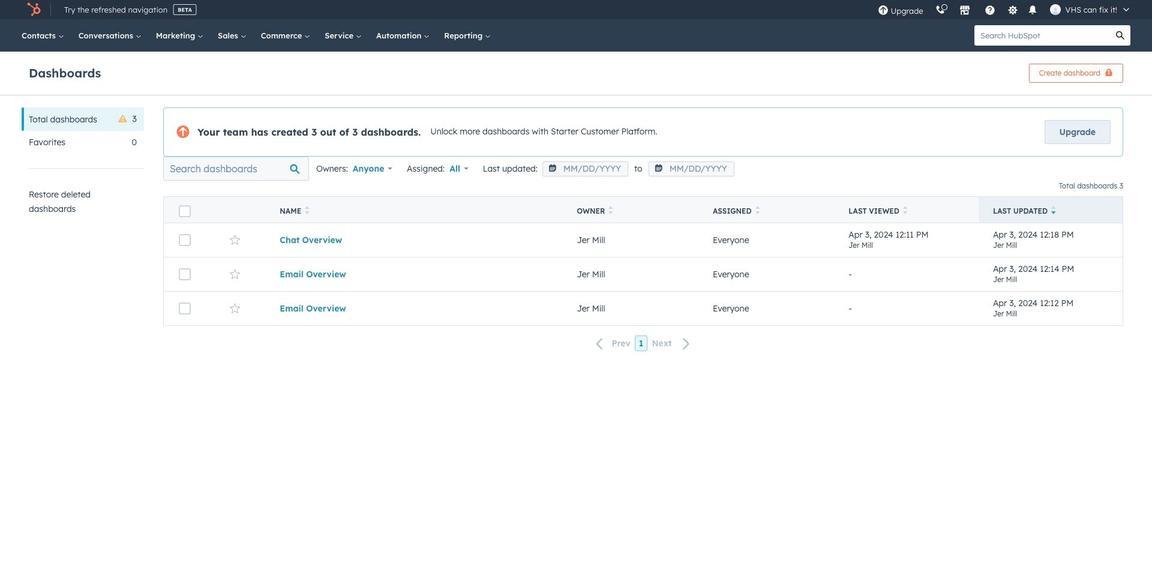 Task type: describe. For each thing, give the bounding box(es) containing it.
descending sort. press to sort ascending. image
[[1052, 206, 1057, 214]]

2 mm/dd/yyyy text field from the left
[[649, 161, 735, 176]]

Search HubSpot search field
[[975, 25, 1111, 46]]

pagination navigation
[[163, 336, 1124, 352]]

jer mill image
[[1051, 4, 1061, 15]]

2 press to sort. image from the left
[[904, 206, 908, 214]]

2 press to sort. element from the left
[[609, 206, 614, 216]]

1 press to sort. image from the left
[[305, 206, 310, 214]]

1 mm/dd/yyyy text field from the left
[[543, 161, 629, 176]]

2 press to sort. image from the left
[[609, 206, 614, 214]]

marketplaces image
[[960, 5, 971, 16]]



Task type: vqa. For each thing, say whether or not it's contained in the screenshot.
the left Oct 27, 2023 1:28 PM
no



Task type: locate. For each thing, give the bounding box(es) containing it.
3 press to sort. element from the left
[[756, 206, 760, 216]]

1 horizontal spatial press to sort. image
[[609, 206, 614, 214]]

1 press to sort. element from the left
[[305, 206, 310, 216]]

4 press to sort. element from the left
[[904, 206, 908, 216]]

1 horizontal spatial mm/dd/yyyy text field
[[649, 161, 735, 176]]

press to sort. element
[[305, 206, 310, 216], [609, 206, 614, 216], [756, 206, 760, 216], [904, 206, 908, 216]]

descending sort. press to sort ascending. element
[[1052, 206, 1057, 216]]

0 horizontal spatial press to sort. image
[[305, 206, 310, 214]]

Search dashboards search field
[[163, 157, 309, 181]]

1 press to sort. image from the left
[[756, 206, 760, 214]]

1 horizontal spatial press to sort. image
[[904, 206, 908, 214]]

press to sort. image
[[305, 206, 310, 214], [609, 206, 614, 214]]

banner
[[29, 60, 1124, 83]]

0 horizontal spatial mm/dd/yyyy text field
[[543, 161, 629, 176]]

menu
[[872, 0, 1138, 19]]

MM/DD/YYYY text field
[[543, 161, 629, 176], [649, 161, 735, 176]]

0 horizontal spatial press to sort. image
[[756, 206, 760, 214]]

press to sort. image
[[756, 206, 760, 214], [904, 206, 908, 214]]



